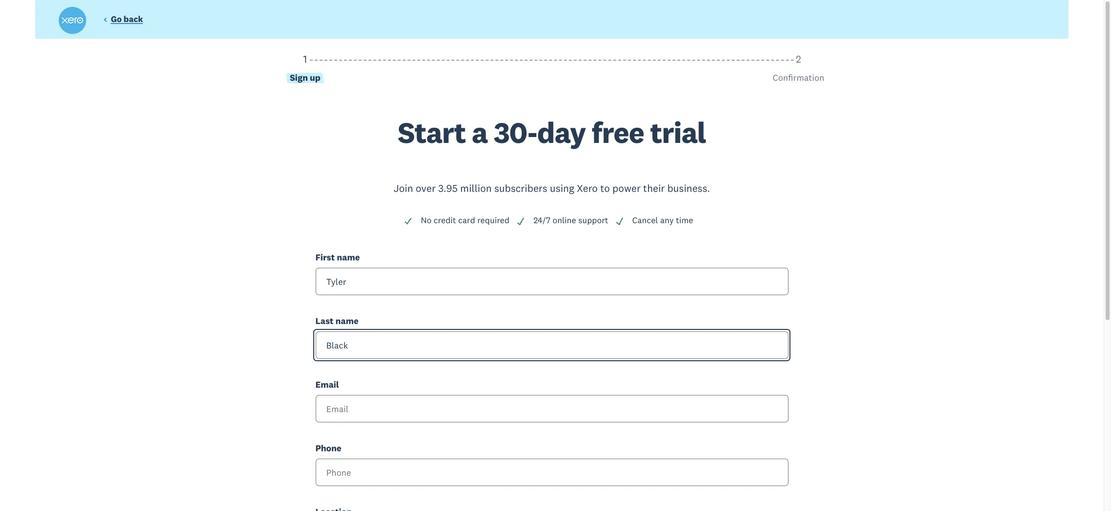 Task type: locate. For each thing, give the bounding box(es) containing it.
2 included image from the left
[[516, 217, 525, 226]]

name
[[337, 252, 360, 263], [336, 315, 359, 327]]

name right last
[[336, 315, 359, 327]]

confirmation
[[773, 72, 825, 83]]

First name text field
[[316, 268, 788, 295]]

name for last name
[[336, 315, 359, 327]]

business.
[[667, 182, 710, 195]]

first
[[316, 252, 335, 263]]

xero
[[577, 182, 598, 195]]

support
[[578, 215, 608, 226]]

to
[[600, 182, 610, 195]]

2 horizontal spatial included image
[[615, 217, 624, 226]]

trial
[[650, 114, 706, 151]]

24/7 online support
[[534, 215, 608, 226]]

Email email field
[[316, 395, 788, 423]]

last name
[[316, 315, 359, 327]]

start
[[398, 114, 466, 151]]

first name
[[316, 252, 360, 263]]

day
[[537, 114, 586, 151]]

power
[[613, 182, 641, 195]]

cancel any time
[[632, 215, 693, 226]]

1 vertical spatial name
[[336, 315, 359, 327]]

up
[[310, 72, 321, 83]]

0 vertical spatial name
[[337, 252, 360, 263]]

2
[[796, 52, 801, 65]]

included image left no
[[404, 217, 413, 226]]

required
[[477, 215, 510, 226]]

last
[[316, 315, 334, 327]]

million
[[460, 182, 492, 195]]

over
[[416, 182, 436, 195]]

a
[[472, 114, 488, 151]]

0 horizontal spatial included image
[[404, 217, 413, 226]]

using
[[550, 182, 574, 195]]

3 included image from the left
[[615, 217, 624, 226]]

go back button
[[103, 14, 143, 27]]

included image left cancel
[[615, 217, 624, 226]]

start a 30-day free trial region
[[59, 52, 1045, 511]]

no credit card required
[[421, 215, 510, 226]]

Last name text field
[[316, 331, 788, 359]]

Phone text field
[[316, 459, 788, 486]]

included image
[[404, 217, 413, 226], [516, 217, 525, 226], [615, 217, 624, 226]]

1 horizontal spatial included image
[[516, 217, 525, 226]]

join over 3.95 million subscribers using xero to power their business.
[[394, 182, 710, 195]]

back
[[124, 14, 143, 25]]

name right the first
[[337, 252, 360, 263]]

1 included image from the left
[[404, 217, 413, 226]]

cancel
[[632, 215, 658, 226]]

included image left 24/7
[[516, 217, 525, 226]]

steps group
[[59, 52, 1045, 118]]

sign
[[290, 72, 308, 83]]

online
[[553, 215, 576, 226]]

24/7
[[534, 215, 551, 226]]

1
[[303, 52, 307, 65]]

included image for cancel any time
[[615, 217, 624, 226]]



Task type: describe. For each thing, give the bounding box(es) containing it.
start a 30-day free trial
[[398, 114, 706, 151]]

subscribers
[[494, 182, 547, 195]]

3.95
[[438, 182, 458, 195]]

their
[[643, 182, 665, 195]]

join
[[394, 182, 413, 195]]

name for first name
[[337, 252, 360, 263]]

included image for 24/7 online support
[[516, 217, 525, 226]]

free
[[592, 114, 644, 151]]

credit
[[434, 215, 456, 226]]

card
[[458, 215, 475, 226]]

phone
[[316, 443, 341, 454]]

included image for no credit card required
[[404, 217, 413, 226]]

no
[[421, 215, 432, 226]]

sign up
[[290, 72, 321, 83]]

go back
[[111, 14, 143, 25]]

xero homepage image
[[59, 7, 86, 34]]

email
[[316, 379, 339, 390]]

30-
[[494, 114, 537, 151]]

go
[[111, 14, 122, 25]]

time
[[676, 215, 693, 226]]

any
[[660, 215, 674, 226]]



Task type: vqa. For each thing, say whether or not it's contained in the screenshot.
name to the top
yes



